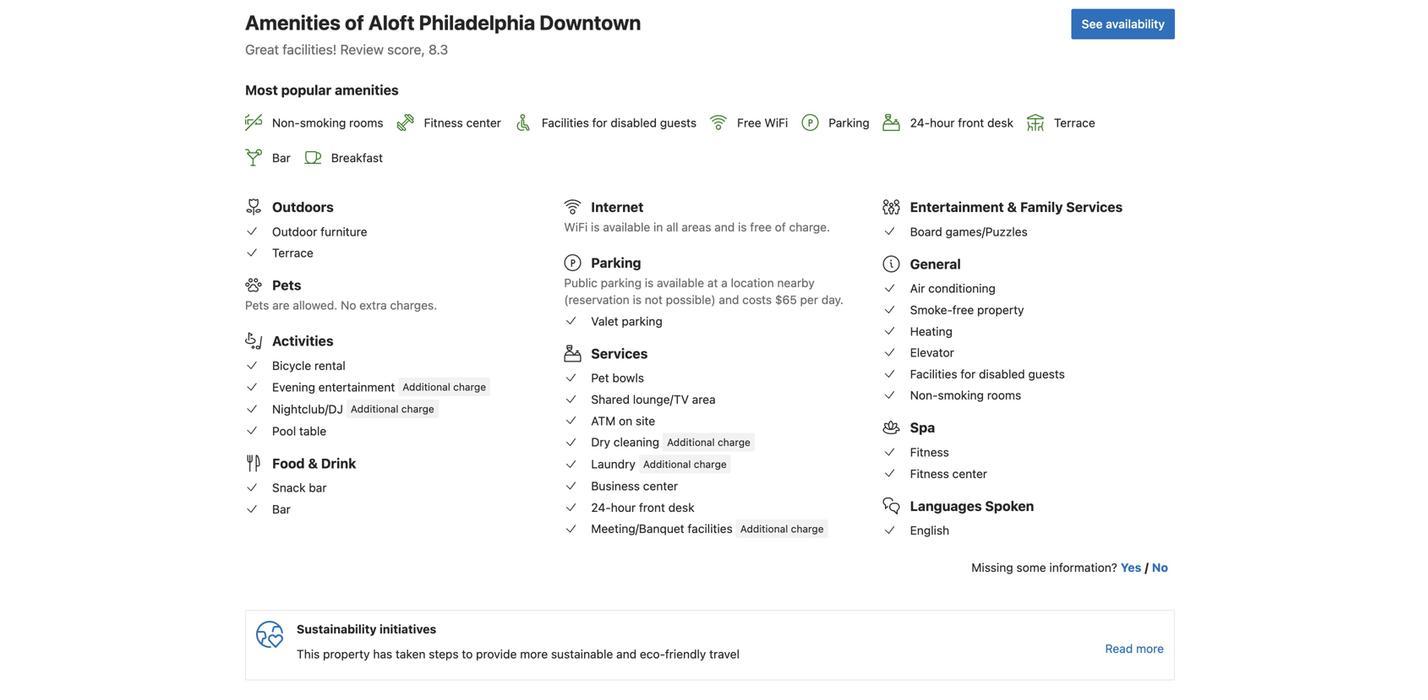 Task type: locate. For each thing, give the bounding box(es) containing it.
additional up laundry additional charge
[[667, 437, 715, 448]]

fitness center down 8.3
[[424, 116, 501, 130]]

1 vertical spatial facilities for disabled guests
[[910, 367, 1065, 381]]

& for entertainment
[[1008, 199, 1017, 215]]

is
[[591, 220, 600, 234], [738, 220, 747, 234], [645, 276, 654, 290], [633, 293, 642, 307]]

wifi
[[765, 116, 788, 130], [564, 220, 588, 234]]

additional inside evening entertainment additional charge
[[403, 381, 451, 393]]

1 vertical spatial no
[[1153, 561, 1169, 575]]

to
[[462, 648, 473, 662]]

desk
[[988, 116, 1014, 130], [669, 501, 695, 515]]

fitness down 8.3
[[424, 116, 463, 130]]

more right 'provide'
[[520, 648, 548, 662]]

parking
[[601, 276, 642, 290], [622, 314, 663, 328]]

additional inside dry cleaning additional charge
[[667, 437, 715, 448]]

non- down popular
[[272, 116, 300, 130]]

fitness center up languages
[[910, 467, 988, 481]]

1 vertical spatial of
[[775, 220, 786, 234]]

0 horizontal spatial pets
[[245, 299, 269, 313]]

evening
[[272, 380, 315, 394]]

more
[[1137, 642, 1164, 656], [520, 648, 548, 662]]

lounge/tv
[[633, 393, 689, 407]]

0 vertical spatial 24-
[[911, 116, 930, 130]]

non-smoking rooms down most popular amenities at top left
[[272, 116, 384, 130]]

fitness down spa
[[910, 446, 950, 460]]

available up possible) at the top
[[657, 276, 705, 290]]

available down internet in the left top of the page
[[603, 220, 651, 234]]

0 vertical spatial bar
[[272, 151, 291, 165]]

steps
[[429, 648, 459, 662]]

no
[[341, 299, 356, 313], [1153, 561, 1169, 575]]

1 horizontal spatial 24-
[[911, 116, 930, 130]]

availability
[[1106, 17, 1165, 31]]

0 vertical spatial property
[[978, 303, 1025, 317]]

0 horizontal spatial hour
[[611, 501, 636, 515]]

bicycle
[[272, 359, 311, 373]]

pool table
[[272, 424, 327, 438]]

a
[[721, 276, 728, 290]]

fitness up languages
[[910, 467, 950, 481]]

meeting/banquet facilities additional charge
[[591, 522, 824, 536]]

amenities
[[335, 82, 399, 98]]

food & drink
[[272, 456, 356, 472]]

0 horizontal spatial facilities for disabled guests
[[542, 116, 697, 130]]

additional right entertainment at the left bottom of page
[[403, 381, 451, 393]]

free wifi
[[737, 116, 788, 130]]

1 vertical spatial services
[[591, 346, 648, 362]]

0 horizontal spatial of
[[345, 10, 364, 34]]

1 horizontal spatial wifi
[[765, 116, 788, 130]]

wifi up public
[[564, 220, 588, 234]]

additional
[[403, 381, 451, 393], [351, 403, 399, 415], [667, 437, 715, 448], [643, 459, 691, 470], [741, 523, 788, 535]]

facilities
[[688, 522, 733, 536]]

charge
[[453, 381, 486, 393], [402, 403, 434, 415], [718, 437, 751, 448], [694, 459, 727, 470], [791, 523, 824, 535]]

1 vertical spatial desk
[[669, 501, 695, 515]]

air conditioning
[[910, 282, 996, 296]]

friendly
[[665, 648, 706, 662]]

amenities
[[245, 10, 341, 34]]

initiatives
[[380, 623, 437, 637]]

1 vertical spatial property
[[323, 648, 370, 662]]

taken
[[396, 648, 426, 662]]

food
[[272, 456, 305, 472]]

entertainment & family services
[[910, 199, 1123, 215]]

charge inside evening entertainment additional charge
[[453, 381, 486, 393]]

0 vertical spatial 24-hour front desk
[[911, 116, 1014, 130]]

additional inside meeting/banquet facilities additional charge
[[741, 523, 788, 535]]

english
[[910, 524, 950, 538]]

of
[[345, 10, 364, 34], [775, 220, 786, 234]]

0 vertical spatial guests
[[660, 116, 697, 130]]

1 horizontal spatial disabled
[[979, 367, 1026, 381]]

pets
[[272, 278, 301, 294], [245, 299, 269, 313]]

0 horizontal spatial smoking
[[300, 116, 346, 130]]

parking up (reservation
[[601, 276, 642, 290]]

has
[[373, 648, 393, 662]]

not
[[645, 293, 663, 307]]

0 vertical spatial fitness
[[424, 116, 463, 130]]

free left charge. at the right top of page
[[750, 220, 772, 234]]

1 vertical spatial bar
[[272, 503, 291, 517]]

1 horizontal spatial available
[[657, 276, 705, 290]]

charge inside dry cleaning additional charge
[[718, 437, 751, 448]]

amenities of aloft philadelphia downtown great facilities! review score, 8.3
[[245, 10, 641, 57]]

1 vertical spatial guests
[[1029, 367, 1065, 381]]

2 vertical spatial fitness
[[910, 467, 950, 481]]

breakfast
[[331, 151, 383, 165]]

& left 'family'
[[1008, 199, 1017, 215]]

pets left are
[[245, 299, 269, 313]]

guests
[[660, 116, 697, 130], [1029, 367, 1065, 381]]

& right food
[[308, 456, 318, 472]]

pets for pets
[[272, 278, 301, 294]]

and down a
[[719, 293, 739, 307]]

0 vertical spatial no
[[341, 299, 356, 313]]

read more button
[[1106, 641, 1164, 658]]

bowls
[[613, 371, 644, 385]]

0 vertical spatial parking
[[829, 116, 870, 130]]

is left not
[[633, 293, 642, 307]]

0 horizontal spatial front
[[639, 501, 665, 515]]

0 vertical spatial services
[[1067, 199, 1123, 215]]

1 horizontal spatial fitness center
[[910, 467, 988, 481]]

1 vertical spatial non-smoking rooms
[[910, 389, 1022, 403]]

additional for dry cleaning
[[667, 437, 715, 448]]

center
[[466, 116, 501, 130], [953, 467, 988, 481], [643, 480, 678, 494]]

1 horizontal spatial property
[[978, 303, 1025, 317]]

facilities for disabled guests down elevator
[[910, 367, 1065, 381]]

facilities!
[[283, 41, 337, 57]]

non- up spa
[[910, 389, 938, 403]]

0 horizontal spatial 24-hour front desk
[[591, 501, 695, 515]]

0 vertical spatial rooms
[[349, 116, 384, 130]]

and right areas
[[715, 220, 735, 234]]

charge inside laundry additional charge
[[694, 459, 727, 470]]

1 horizontal spatial more
[[1137, 642, 1164, 656]]

charge inside meeting/banquet facilities additional charge
[[791, 523, 824, 535]]

0 horizontal spatial for
[[592, 116, 608, 130]]

facilities for disabled guests up internet in the left top of the page
[[542, 116, 697, 130]]

0 horizontal spatial free
[[750, 220, 772, 234]]

business
[[591, 480, 640, 494]]

non-smoking rooms up spa
[[910, 389, 1022, 403]]

bar
[[309, 481, 327, 495]]

free
[[750, 220, 772, 234], [953, 303, 974, 317]]

free down conditioning
[[953, 303, 974, 317]]

no right /
[[1153, 561, 1169, 575]]

24-hour front desk up meeting/banquet
[[591, 501, 695, 515]]

services
[[1067, 199, 1123, 215], [591, 346, 648, 362]]

0 horizontal spatial property
[[323, 648, 370, 662]]

smoking down most popular amenities at top left
[[300, 116, 346, 130]]

services up pet bowls at bottom
[[591, 346, 648, 362]]

0 horizontal spatial 24-
[[591, 501, 611, 515]]

0 vertical spatial &
[[1008, 199, 1017, 215]]

center for non-smoking rooms
[[466, 116, 501, 130]]

free
[[737, 116, 762, 130]]

of up review
[[345, 10, 364, 34]]

bar down the snack
[[272, 503, 291, 517]]

charge for meeting/banquet facilities
[[791, 523, 824, 535]]

0 vertical spatial hour
[[930, 116, 955, 130]]

per
[[801, 293, 819, 307]]

eco-
[[640, 648, 665, 662]]

(reservation
[[564, 293, 630, 307]]

outdoor
[[272, 225, 317, 239]]

languages
[[910, 498, 982, 514]]

1 horizontal spatial 24-hour front desk
[[911, 116, 1014, 130]]

0 vertical spatial pets
[[272, 278, 301, 294]]

0 horizontal spatial &
[[308, 456, 318, 472]]

additional for meeting/banquet facilities
[[741, 523, 788, 535]]

atm
[[591, 414, 616, 428]]

0 vertical spatial parking
[[601, 276, 642, 290]]

additional for evening entertainment
[[403, 381, 451, 393]]

non-
[[272, 116, 300, 130], [910, 389, 938, 403]]

24-hour front desk up 'entertainment' on the right top
[[911, 116, 1014, 130]]

facilities for disabled guests
[[542, 116, 697, 130], [910, 367, 1065, 381]]

parking for public
[[601, 276, 642, 290]]

0 horizontal spatial available
[[603, 220, 651, 234]]

1 vertical spatial and
[[719, 293, 739, 307]]

1 vertical spatial 24-hour front desk
[[591, 501, 695, 515]]

great
[[245, 41, 279, 57]]

2 bar from the top
[[272, 503, 291, 517]]

parking inside public parking is available at a location nearby (reservation is not possible) and costs $65 per day.
[[601, 276, 642, 290]]

location
[[731, 276, 774, 290]]

bar up outdoors
[[272, 151, 291, 165]]

0 horizontal spatial terrace
[[272, 246, 314, 260]]

0 horizontal spatial fitness center
[[424, 116, 501, 130]]

and left eco-
[[617, 648, 637, 662]]

0 horizontal spatial desk
[[669, 501, 695, 515]]

laundry additional charge
[[591, 458, 727, 472]]

1 vertical spatial non-
[[910, 389, 938, 403]]

sustainability
[[297, 623, 377, 637]]

smoking
[[300, 116, 346, 130], [938, 389, 984, 403]]

disabled
[[611, 116, 657, 130], [979, 367, 1026, 381]]

0 horizontal spatial rooms
[[349, 116, 384, 130]]

available inside public parking is available at a location nearby (reservation is not possible) and costs $65 per day.
[[657, 276, 705, 290]]

1 vertical spatial 24-
[[591, 501, 611, 515]]

meeting/banquet
[[591, 522, 685, 536]]

0 vertical spatial facilities
[[542, 116, 589, 130]]

1 horizontal spatial desk
[[988, 116, 1014, 130]]

some
[[1017, 561, 1047, 575]]

0 horizontal spatial non-
[[272, 116, 300, 130]]

pets up are
[[272, 278, 301, 294]]

1 horizontal spatial free
[[953, 303, 974, 317]]

0 vertical spatial non-smoking rooms
[[272, 116, 384, 130]]

of left charge. at the right top of page
[[775, 220, 786, 234]]

1 vertical spatial facilities
[[910, 367, 958, 381]]

smoking down elevator
[[938, 389, 984, 403]]

sustainability initiatives
[[297, 623, 437, 637]]

1 vertical spatial fitness center
[[910, 467, 988, 481]]

board games/puzzles
[[910, 225, 1028, 239]]

additional down evening entertainment additional charge
[[351, 403, 399, 415]]

additional down dry cleaning additional charge
[[643, 459, 691, 470]]

additional inside laundry additional charge
[[643, 459, 691, 470]]

drink
[[321, 456, 356, 472]]

1 vertical spatial wifi
[[564, 220, 588, 234]]

bicycle rental
[[272, 359, 346, 373]]

1 vertical spatial for
[[961, 367, 976, 381]]

1 horizontal spatial &
[[1008, 199, 1017, 215]]

1 horizontal spatial for
[[961, 367, 976, 381]]

2 horizontal spatial center
[[953, 467, 988, 481]]

cleaning
[[614, 436, 660, 450]]

more right the 'read'
[[1137, 642, 1164, 656]]

1 vertical spatial smoking
[[938, 389, 984, 403]]

board
[[910, 225, 943, 239]]

non-smoking rooms
[[272, 116, 384, 130], [910, 389, 1022, 403]]

additional inside nightclub/dj additional charge
[[351, 403, 399, 415]]

fitness
[[424, 116, 463, 130], [910, 446, 950, 460], [910, 467, 950, 481]]

games/puzzles
[[946, 225, 1028, 239]]

1 vertical spatial disabled
[[979, 367, 1026, 381]]

1 vertical spatial available
[[657, 276, 705, 290]]

property down conditioning
[[978, 303, 1025, 317]]

site
[[636, 414, 656, 428]]

services right 'family'
[[1067, 199, 1123, 215]]

1 bar from the top
[[272, 151, 291, 165]]

0 horizontal spatial disabled
[[611, 116, 657, 130]]

business center
[[591, 480, 678, 494]]

downtown
[[540, 10, 641, 34]]

nearby
[[778, 276, 815, 290]]

no left the extra at the top left of the page
[[341, 299, 356, 313]]

additional right facilities
[[741, 523, 788, 535]]

1 horizontal spatial rooms
[[988, 389, 1022, 403]]

wifi right free at the right of the page
[[765, 116, 788, 130]]

parking down not
[[622, 314, 663, 328]]

0 horizontal spatial non-smoking rooms
[[272, 116, 384, 130]]

1 horizontal spatial non-
[[910, 389, 938, 403]]

0 horizontal spatial parking
[[591, 255, 642, 271]]

valet
[[591, 314, 619, 328]]

1 horizontal spatial center
[[643, 480, 678, 494]]

0 vertical spatial front
[[958, 116, 985, 130]]

is right areas
[[738, 220, 747, 234]]

are
[[272, 299, 290, 313]]

property down sustainability
[[323, 648, 370, 662]]



Task type: vqa. For each thing, say whether or not it's contained in the screenshot.
from in "T32 Central Modern Suites is 0.7 miles from the centre of Budapest. All distances are measured in straight lines. Actual travel distances may vary."
no



Task type: describe. For each thing, give the bounding box(es) containing it.
1 horizontal spatial terrace
[[1055, 116, 1096, 130]]

snack bar
[[272, 481, 327, 495]]

read more
[[1106, 642, 1164, 656]]

0 vertical spatial and
[[715, 220, 735, 234]]

yes
[[1121, 561, 1142, 575]]

information?
[[1050, 561, 1118, 575]]

pool
[[272, 424, 296, 438]]

travel
[[710, 648, 740, 662]]

furniture
[[321, 225, 367, 239]]

fitness for non-smoking rooms
[[424, 116, 463, 130]]

charge for dry cleaning
[[718, 437, 751, 448]]

1 horizontal spatial of
[[775, 220, 786, 234]]

1 horizontal spatial guests
[[1029, 367, 1065, 381]]

popular
[[281, 82, 332, 98]]

public
[[564, 276, 598, 290]]

1 horizontal spatial non-smoking rooms
[[910, 389, 1022, 403]]

smoke-
[[910, 303, 953, 317]]

yes button
[[1121, 560, 1142, 577]]

heating
[[910, 325, 953, 339]]

1 horizontal spatial services
[[1067, 199, 1123, 215]]

score,
[[387, 41, 425, 57]]

0 vertical spatial disabled
[[611, 116, 657, 130]]

see availability
[[1082, 17, 1165, 31]]

charges.
[[390, 299, 437, 313]]

charge inside nightclub/dj additional charge
[[402, 403, 434, 415]]

1 vertical spatial free
[[953, 303, 974, 317]]

wifi is available in all areas and is free of charge.
[[564, 220, 831, 234]]

is down internet in the left top of the page
[[591, 220, 600, 234]]

read
[[1106, 642, 1133, 656]]

0 horizontal spatial no
[[341, 299, 356, 313]]

fitness center for non-smoking rooms
[[424, 116, 501, 130]]

philadelphia
[[419, 10, 535, 34]]

1 horizontal spatial front
[[958, 116, 985, 130]]

of inside amenities of aloft philadelphia downtown great facilities! review score, 8.3
[[345, 10, 364, 34]]

rental
[[315, 359, 346, 373]]

8.3
[[429, 41, 448, 57]]

all
[[667, 220, 679, 234]]

see availability button
[[1072, 9, 1175, 39]]

1 vertical spatial fitness
[[910, 446, 950, 460]]

1 horizontal spatial smoking
[[938, 389, 984, 403]]

0 horizontal spatial more
[[520, 648, 548, 662]]

in
[[654, 220, 663, 234]]

languages spoken
[[910, 498, 1035, 514]]

0 vertical spatial non-
[[272, 116, 300, 130]]

1 vertical spatial parking
[[591, 255, 642, 271]]

shared
[[591, 393, 630, 407]]

1 horizontal spatial no
[[1153, 561, 1169, 575]]

day.
[[822, 293, 844, 307]]

spa
[[910, 420, 936, 436]]

dry
[[591, 436, 611, 450]]

0 vertical spatial smoking
[[300, 116, 346, 130]]

activities
[[272, 333, 334, 349]]

1 vertical spatial terrace
[[272, 246, 314, 260]]

smoke-free property
[[910, 303, 1025, 317]]

charge for evening entertainment
[[453, 381, 486, 393]]

0 vertical spatial wifi
[[765, 116, 788, 130]]

laundry
[[591, 458, 636, 472]]

most
[[245, 82, 278, 98]]

1 vertical spatial front
[[639, 501, 665, 515]]

entertainment
[[910, 199, 1004, 215]]

1 horizontal spatial parking
[[829, 116, 870, 130]]

parking for valet
[[622, 314, 663, 328]]

general
[[910, 256, 961, 272]]

1 horizontal spatial hour
[[930, 116, 955, 130]]

pet bowls
[[591, 371, 644, 385]]

0 horizontal spatial facilities
[[542, 116, 589, 130]]

this property has taken steps to provide more sustainable and eco-friendly travel
[[297, 648, 740, 662]]

1 horizontal spatial facilities for disabled guests
[[910, 367, 1065, 381]]

is up not
[[645, 276, 654, 290]]

charge.
[[789, 220, 831, 234]]

1 vertical spatial rooms
[[988, 389, 1022, 403]]

dry cleaning additional charge
[[591, 436, 751, 450]]

this
[[297, 648, 320, 662]]

0 horizontal spatial wifi
[[564, 220, 588, 234]]

shared lounge/tv area
[[591, 393, 716, 407]]

pets are allowed. no extra charges.
[[245, 299, 437, 313]]

extra
[[360, 299, 387, 313]]

0 horizontal spatial guests
[[660, 116, 697, 130]]

0 vertical spatial free
[[750, 220, 772, 234]]

& for food
[[308, 456, 318, 472]]

air
[[910, 282, 926, 296]]

evening entertainment additional charge
[[272, 380, 486, 394]]

entertainment
[[319, 380, 395, 394]]

fitness for fitness
[[910, 467, 950, 481]]

possible)
[[666, 293, 716, 307]]

0 vertical spatial facilities for disabled guests
[[542, 116, 697, 130]]

see
[[1082, 17, 1103, 31]]

pets for pets are allowed. no extra charges.
[[245, 299, 269, 313]]

aloft
[[369, 10, 415, 34]]

0 vertical spatial for
[[592, 116, 608, 130]]

outdoor furniture
[[272, 225, 367, 239]]

internet
[[591, 199, 644, 215]]

0 vertical spatial available
[[603, 220, 651, 234]]

center for fitness
[[953, 467, 988, 481]]

and inside public parking is available at a location nearby (reservation is not possible) and costs $65 per day.
[[719, 293, 739, 307]]

$65
[[775, 293, 797, 307]]

1 vertical spatial hour
[[611, 501, 636, 515]]

review
[[340, 41, 384, 57]]

missing
[[972, 561, 1014, 575]]

conditioning
[[929, 282, 996, 296]]

missing some information? yes / no
[[972, 561, 1169, 575]]

more inside button
[[1137, 642, 1164, 656]]

2 vertical spatial and
[[617, 648, 637, 662]]

fitness center for fitness
[[910, 467, 988, 481]]

/
[[1145, 561, 1149, 575]]

area
[[692, 393, 716, 407]]

nightclub/dj
[[272, 402, 343, 416]]

allowed.
[[293, 299, 338, 313]]

valet parking
[[591, 314, 663, 328]]

elevator
[[910, 346, 955, 360]]

0 vertical spatial desk
[[988, 116, 1014, 130]]

provide
[[476, 648, 517, 662]]



